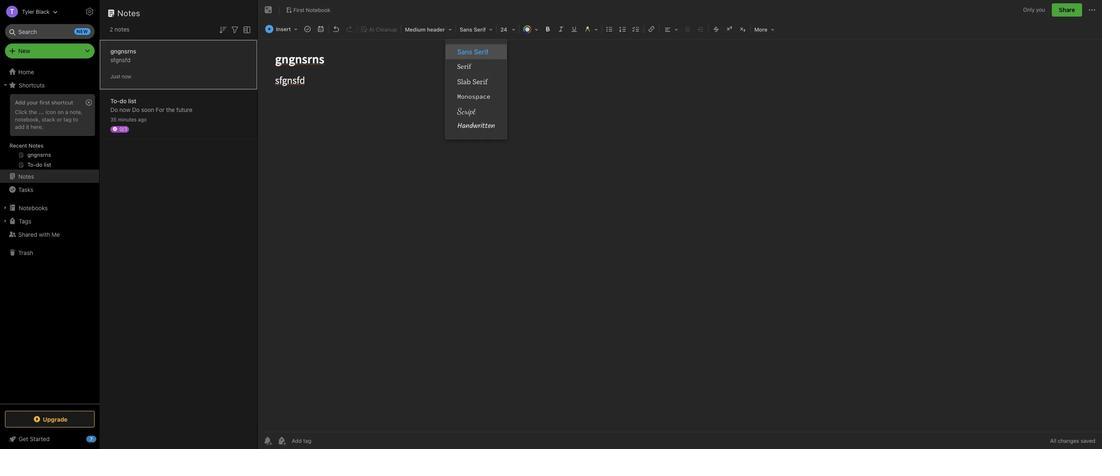 Task type: locate. For each thing, give the bounding box(es) containing it.
Highlight field
[[581, 23, 601, 35]]

sans up sans serif link
[[460, 26, 473, 33]]

changes
[[1059, 438, 1080, 445]]

add filters image
[[230, 25, 240, 35]]

notes up tasks
[[18, 173, 34, 180]]

sans serif up "serif" link
[[458, 48, 489, 56]]

shared with me link
[[0, 228, 99, 241]]

saved
[[1082, 438, 1096, 445]]

group containing add your first shortcut
[[0, 92, 99, 173]]

sans up "serif" link
[[458, 48, 473, 56]]

serif up sans serif link
[[474, 26, 486, 33]]

the left ...
[[29, 109, 37, 115]]

notebooks link
[[0, 201, 99, 215]]

1 vertical spatial sans
[[458, 48, 473, 56]]

medium
[[405, 26, 426, 33]]

italic image
[[556, 23, 567, 35]]

gngnsrns sfgnsfd
[[110, 48, 136, 63]]

subscript image
[[738, 23, 749, 35]]

first notebook
[[294, 6, 331, 13]]

notes right recent
[[29, 142, 43, 149]]

serif inside field
[[474, 26, 486, 33]]

expand tags image
[[2, 218, 9, 225]]

now
[[122, 73, 131, 80], [120, 106, 131, 113]]

monospace
[[458, 93, 491, 100]]

Add filters field
[[230, 24, 240, 35]]

now down do
[[120, 106, 131, 113]]

with
[[39, 231, 50, 238]]

handwritten
[[458, 120, 495, 132]]

slab
[[458, 77, 471, 86]]

just
[[110, 73, 120, 80]]

group
[[0, 92, 99, 173]]

Help and Learning task checklist field
[[0, 433, 100, 446]]

add tag image
[[277, 436, 287, 446]]

home
[[18, 68, 34, 75]]

or
[[57, 116, 62, 123]]

0 vertical spatial sans serif
[[460, 26, 486, 33]]

underline image
[[569, 23, 581, 35]]

Account field
[[0, 3, 58, 20]]

1 vertical spatial notes
[[29, 142, 43, 149]]

notes up notes
[[118, 8, 140, 18]]

tag
[[63, 116, 72, 123]]

share button
[[1053, 3, 1083, 17]]

the right for
[[166, 106, 175, 113]]

list
[[128, 97, 136, 104]]

1 vertical spatial sans serif
[[458, 48, 489, 56]]

0 vertical spatial now
[[122, 73, 131, 80]]

black
[[36, 8, 50, 15]]

to
[[73, 116, 78, 123]]

sans serif inside field
[[460, 26, 486, 33]]

handwritten link
[[446, 119, 507, 134]]

Font size field
[[498, 23, 519, 35]]

1 horizontal spatial do
[[132, 106, 140, 113]]

2 do from the left
[[132, 106, 140, 113]]

serif up slab
[[458, 63, 472, 71]]

notebook,
[[15, 116, 40, 123]]

sfgnsfd
[[110, 56, 131, 63]]

insert
[[276, 26, 291, 32]]

do down list
[[132, 106, 140, 113]]

notebook
[[306, 6, 331, 13]]

Search text field
[[11, 24, 89, 39]]

bold image
[[542, 23, 554, 35]]

on
[[57, 109, 64, 115]]

now right just
[[122, 73, 131, 80]]

Font family field
[[457, 23, 496, 35]]

tags
[[19, 218, 31, 225]]

future
[[177, 106, 193, 113]]

recent notes
[[10, 142, 43, 149]]

0 vertical spatial notes
[[118, 8, 140, 18]]

notes
[[118, 8, 140, 18], [29, 142, 43, 149], [18, 173, 34, 180]]

settings image
[[85, 7, 95, 17]]

upgrade
[[43, 416, 68, 423]]

1 horizontal spatial the
[[166, 106, 175, 113]]

0 horizontal spatial do
[[110, 106, 118, 113]]

Note Editor text field
[[258, 40, 1103, 433]]

you
[[1037, 6, 1046, 13]]

minutes
[[118, 116, 137, 123]]

do down to-
[[110, 106, 118, 113]]

0 vertical spatial sans
[[460, 26, 473, 33]]

bulleted list image
[[604, 23, 616, 35]]

undo image
[[331, 23, 342, 35]]

strikethrough image
[[711, 23, 723, 35]]

sans serif up sans serif menu item
[[460, 26, 486, 33]]

monospace link
[[446, 89, 507, 104]]

sans serif menu item
[[446, 44, 507, 59]]

note,
[[70, 109, 82, 115]]

serif down "serif" link
[[473, 77, 488, 86]]

Alignment field
[[661, 23, 681, 35]]

new
[[77, 29, 88, 34]]

shortcuts
[[19, 82, 45, 89]]

ago
[[138, 116, 147, 123]]

header
[[427, 26, 445, 33]]

add
[[15, 99, 25, 106]]

tags button
[[0, 215, 99, 228]]

serif up "serif" link
[[474, 48, 489, 56]]

note window element
[[258, 0, 1103, 450]]

it
[[26, 124, 29, 130]]

notebooks
[[19, 205, 48, 212]]

Add tag field
[[291, 438, 353, 445]]

task image
[[302, 23, 314, 35]]

Insert field
[[263, 23, 301, 35]]

sans serif inside menu item
[[458, 48, 489, 56]]

all changes saved
[[1051, 438, 1096, 445]]

0 horizontal spatial the
[[29, 109, 37, 115]]

new search field
[[11, 24, 91, 39]]

first
[[294, 6, 305, 13]]

all
[[1051, 438, 1057, 445]]

sans serif
[[460, 26, 486, 33], [458, 48, 489, 56]]

tyler
[[22, 8, 34, 15]]

click
[[15, 109, 27, 115]]

started
[[30, 436, 50, 443]]

checklist image
[[631, 23, 642, 35]]

tree
[[0, 65, 100, 404]]

recent
[[10, 142, 27, 149]]

1 vertical spatial now
[[120, 106, 131, 113]]

do
[[110, 106, 118, 113], [132, 106, 140, 113]]

calendar event image
[[315, 23, 327, 35]]

sans
[[460, 26, 473, 33], [458, 48, 473, 56]]

2 vertical spatial notes
[[18, 173, 34, 180]]

soon
[[141, 106, 154, 113]]

More field
[[752, 23, 778, 35]]



Task type: vqa. For each thing, say whether or not it's contained in the screenshot.
Script link
yes



Task type: describe. For each thing, give the bounding box(es) containing it.
new
[[18, 47, 30, 54]]

group inside tree
[[0, 92, 99, 173]]

to-
[[110, 97, 120, 104]]

home link
[[0, 65, 100, 78]]

icon on a note, notebook, stack or tag to add it here.
[[15, 109, 82, 130]]

expand notebooks image
[[2, 205, 9, 211]]

icon
[[45, 109, 56, 115]]

trash
[[18, 249, 33, 256]]

add
[[15, 124, 24, 130]]

serif link
[[446, 59, 507, 74]]

numbered list image
[[617, 23, 629, 35]]

only
[[1024, 6, 1035, 13]]

share
[[1060, 6, 1076, 13]]

for
[[156, 106, 165, 113]]

7
[[90, 437, 93, 442]]

35 minutes ago
[[110, 116, 147, 123]]

Heading level field
[[402, 23, 455, 35]]

new button
[[5, 44, 95, 59]]

do
[[120, 97, 127, 104]]

shared with me
[[18, 231, 60, 238]]

get started
[[19, 436, 50, 443]]

now inside to-do list do now do soon for the future
[[120, 106, 131, 113]]

shortcut
[[51, 99, 73, 106]]

more actions image
[[1088, 5, 1098, 15]]

2
[[110, 26, 113, 33]]

View options field
[[240, 24, 252, 35]]

gngnsrns
[[110, 48, 136, 55]]

tyler black
[[22, 8, 50, 15]]

only you
[[1024, 6, 1046, 13]]

script handwritten
[[458, 106, 495, 132]]

shortcuts button
[[0, 78, 99, 92]]

medium header
[[405, 26, 445, 33]]

the inside to-do list do now do soon for the future
[[166, 106, 175, 113]]

More actions field
[[1088, 3, 1098, 17]]

tree containing home
[[0, 65, 100, 404]]

the inside tree
[[29, 109, 37, 115]]

Font color field
[[521, 23, 541, 35]]

tasks
[[18, 186, 33, 193]]

notes inside notes link
[[18, 173, 34, 180]]

slab serif
[[458, 77, 488, 86]]

serif inside menu item
[[474, 48, 489, 56]]

first notebook button
[[283, 4, 334, 16]]

stack
[[42, 116, 55, 123]]

sans serif link
[[446, 44, 507, 59]]

your
[[27, 99, 38, 106]]

trash link
[[0, 246, 99, 260]]

here.
[[31, 124, 43, 130]]

script link
[[446, 104, 507, 119]]

to-do list do now do soon for the future
[[110, 97, 193, 113]]

1 do from the left
[[110, 106, 118, 113]]

tasks button
[[0, 183, 99, 196]]

more
[[755, 26, 768, 33]]

notes link
[[0, 170, 99, 183]]

shared
[[18, 231, 37, 238]]

superscript image
[[724, 23, 736, 35]]

just now
[[110, 73, 131, 80]]

...
[[38, 109, 44, 115]]

first
[[40, 99, 50, 106]]

add your first shortcut
[[15, 99, 73, 106]]

slab serif link
[[446, 74, 507, 89]]

insert link image
[[646, 23, 658, 35]]

a
[[65, 109, 68, 115]]

click the ...
[[15, 109, 44, 115]]

add a reminder image
[[263, 436, 273, 446]]

notes
[[115, 26, 130, 33]]

sans inside menu item
[[458, 48, 473, 56]]

2 notes
[[110, 26, 130, 33]]

expand note image
[[264, 5, 274, 15]]

Sort options field
[[218, 24, 228, 35]]

sans inside field
[[460, 26, 473, 33]]

dropdown list menu
[[446, 44, 507, 134]]

script
[[458, 106, 476, 117]]

35
[[110, 116, 117, 123]]

me
[[52, 231, 60, 238]]

upgrade button
[[5, 412, 95, 428]]

click to collapse image
[[97, 434, 103, 444]]

0/3
[[120, 126, 127, 132]]

24
[[501, 26, 508, 33]]



